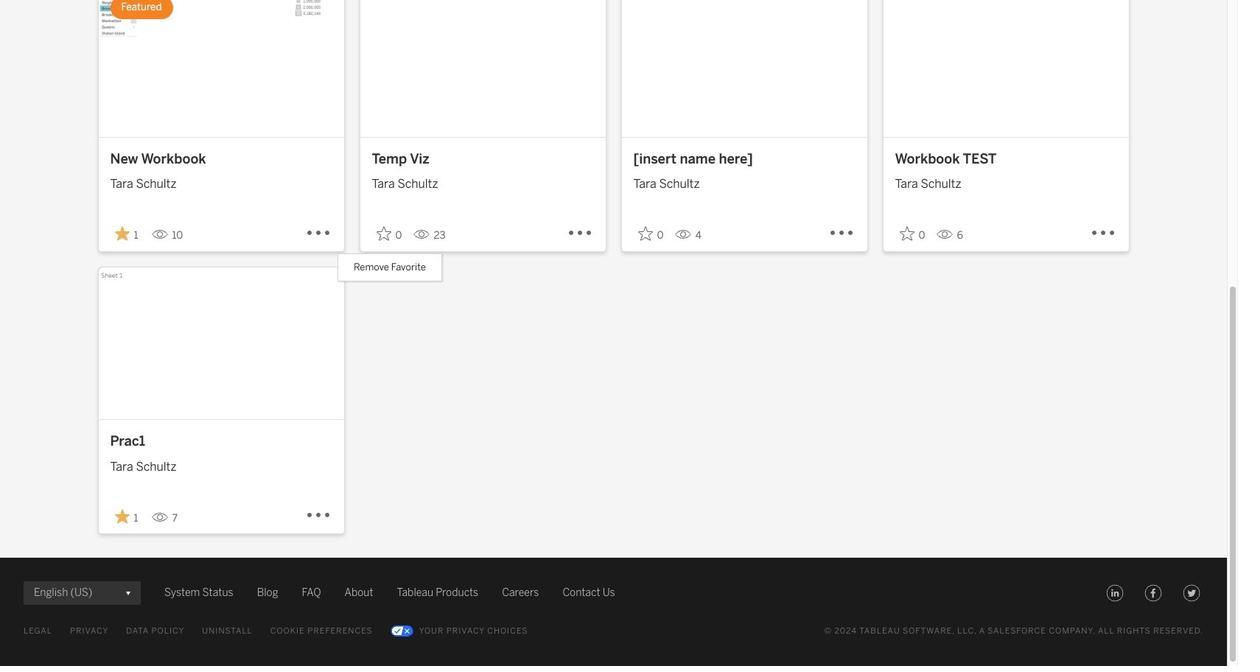 Task type: locate. For each thing, give the bounding box(es) containing it.
selected language element
[[34, 582, 130, 605]]

2 horizontal spatial add favorite button
[[895, 222, 931, 246]]

add favorite image
[[376, 226, 391, 241], [638, 226, 653, 241], [900, 226, 914, 241]]

1 add favorite image from the left
[[376, 226, 391, 241]]

more actions image for 1st the remove favorite button from the bottom
[[306, 503, 332, 529]]

more actions image
[[306, 220, 332, 247], [567, 220, 594, 247], [306, 503, 332, 529]]

0 vertical spatial remove favorite image
[[115, 226, 129, 241]]

more actions image for 1st the remove favorite button
[[306, 220, 332, 247]]

1 vertical spatial remove favorite image
[[115, 509, 129, 524]]

remove favorite image
[[115, 226, 129, 241], [115, 509, 129, 524]]

remove favorite image for 1st the remove favorite button from the bottom
[[115, 509, 129, 524]]

0 vertical spatial remove favorite button
[[110, 222, 146, 246]]

Remove Favorite button
[[110, 222, 146, 246], [110, 505, 146, 529]]

1 remove favorite button from the top
[[110, 222, 146, 246]]

workbook thumbnail image
[[98, 0, 344, 137], [360, 0, 606, 137], [622, 0, 867, 137], [883, 0, 1129, 137], [98, 267, 344, 420]]

1 horizontal spatial add favorite image
[[638, 226, 653, 241]]

1 remove favorite image from the top
[[115, 226, 129, 241]]

Add Favorite button
[[372, 222, 407, 246], [634, 222, 669, 246], [895, 222, 931, 246]]

featured element
[[110, 0, 173, 19]]

1 add favorite button from the left
[[372, 222, 407, 246]]

1 horizontal spatial add favorite button
[[634, 222, 669, 246]]

0 horizontal spatial add favorite button
[[372, 222, 407, 246]]

0 horizontal spatial add favorite image
[[376, 226, 391, 241]]

1 vertical spatial remove favorite button
[[110, 505, 146, 529]]

remove favorite image for 1st the remove favorite button
[[115, 226, 129, 241]]

2 horizontal spatial add favorite image
[[900, 226, 914, 241]]

2 remove favorite image from the top
[[115, 509, 129, 524]]



Task type: vqa. For each thing, say whether or not it's contained in the screenshot.
Logo
no



Task type: describe. For each thing, give the bounding box(es) containing it.
more actions image
[[829, 220, 855, 247]]

3 add favorite button from the left
[[895, 222, 931, 246]]

2 remove favorite button from the top
[[110, 505, 146, 529]]

2 add favorite image from the left
[[638, 226, 653, 241]]

3 add favorite image from the left
[[900, 226, 914, 241]]

2 add favorite button from the left
[[634, 222, 669, 246]]



